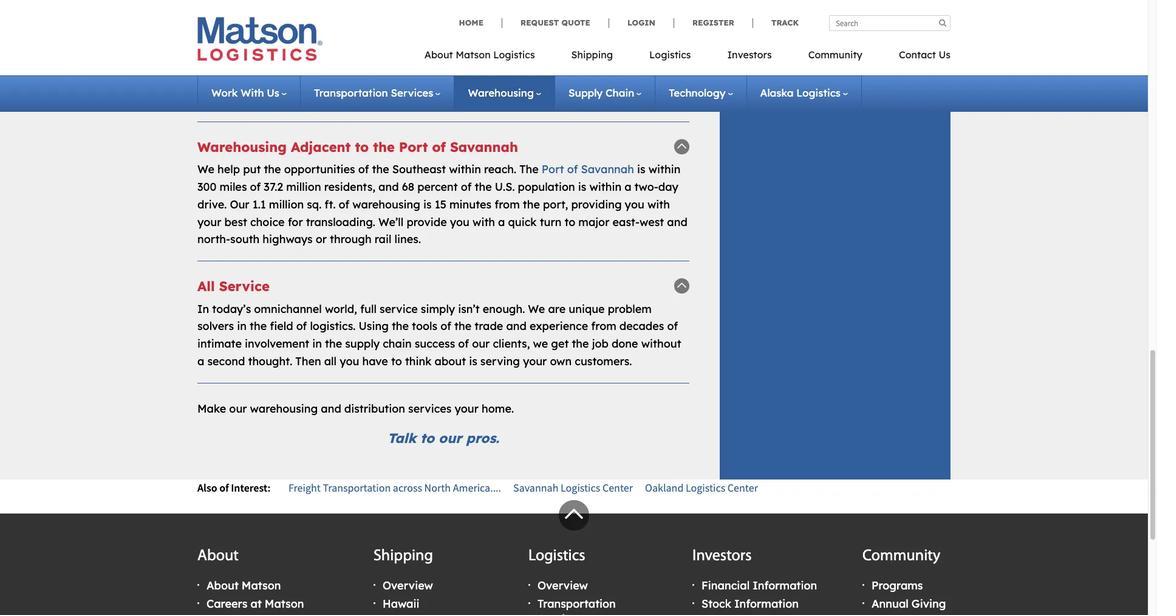 Task type: locate. For each thing, give the bounding box(es) containing it.
1 center from the left
[[603, 481, 633, 495]]

on
[[303, 93, 317, 107]]

transportation
[[314, 86, 388, 99], [323, 481, 391, 495], [538, 597, 616, 611]]

away
[[417, 23, 446, 37]]

1 horizontal spatial rail
[[616, 58, 633, 72]]

0 horizontal spatial including
[[288, 41, 336, 54]]

home
[[459, 18, 484, 27]]

of right most
[[616, 0, 627, 2]]

2 vertical spatial matson
[[265, 597, 304, 611]]

0 horizontal spatial service
[[380, 302, 418, 316]]

from inside "in today's omnichannel world, full service simply isn't enough. we are unique problem solvers in the field of logistics. using the tools of the trade and experience from decades of intimate involvement in the supply chain success of our clients, we get the job done without a second thought. then all you have to think about is serving your own customers."
[[592, 319, 617, 333]]

76
[[650, 0, 662, 2]]

trade down destinations
[[239, 93, 267, 107]]

1 vertical spatial services
[[538, 612, 583, 615]]

1 horizontal spatial services
[[538, 612, 583, 615]]

we
[[533, 337, 548, 351]]

0 vertical spatial which
[[588, 41, 619, 54]]

world,
[[325, 302, 357, 316]]

0 horizontal spatial which
[[427, 58, 458, 72]]

service
[[219, 278, 270, 295]]

2 center from the left
[[728, 481, 758, 495]]

talk
[[388, 429, 416, 446]]

transportation services link for 'overview' link related to logistics
[[538, 597, 616, 615]]

savannah up the providing
[[581, 162, 635, 176]]

second
[[208, 354, 245, 368]]

transportation for overview
[[538, 597, 616, 611]]

about for about matson careers at matson
[[207, 579, 239, 593]]

is right about
[[469, 354, 478, 368]]

0 vertical spatial investors
[[728, 49, 772, 61]]

login
[[628, 18, 656, 27]]

shipping inside footer
[[374, 548, 433, 565]]

port up we help put the opportunities of the southeast within reach. the port of savannah on the top
[[399, 138, 428, 156]]

to down the chain
[[391, 354, 402, 368]]

us right contact
[[939, 49, 951, 61]]

1 vertical spatial miles
[[220, 180, 247, 194]]

services inside overview transportation services
[[538, 612, 583, 615]]

1 vertical spatial which
[[427, 58, 458, 72]]

overview
[[383, 579, 433, 593], [538, 579, 588, 593]]

from inside is within 300 miles of 37.2 million residents, and 68 percent of the u.s. population is within a two-day drive. our 1.1 million sq. ft. of warehousing is 15 minutes from the port, providing you with your best choice for transloading. we'll provide you with a quick turn to major east-west and north-south highways or through rail lines.
[[495, 197, 520, 211]]

1 vertical spatial warehousing
[[198, 138, 287, 156]]

miles down help
[[220, 180, 247, 194]]

the up minutes
[[475, 180, 492, 194]]

0 horizontal spatial overview link
[[383, 579, 433, 593]]

job
[[592, 337, 609, 351]]

information
[[753, 579, 818, 593], [735, 597, 799, 611]]

1 horizontal spatial warehousing
[[353, 197, 421, 211]]

overview for shipping
[[383, 579, 433, 593]]

problem
[[608, 302, 652, 316]]

your
[[198, 215, 222, 229], [523, 354, 547, 368], [455, 402, 479, 416]]

information up stock information link
[[753, 579, 818, 593]]

overview link
[[383, 579, 433, 593], [538, 579, 588, 593]]

0 horizontal spatial all
[[324, 354, 337, 368]]

1 vertical spatial investors
[[693, 548, 752, 565]]

our
[[472, 337, 490, 351], [229, 402, 247, 416], [439, 429, 462, 446]]

financial information link
[[702, 579, 818, 593]]

1 overview from the left
[[383, 579, 433, 593]]

of right field at the bottom of page
[[296, 319, 307, 333]]

1 vertical spatial about
[[198, 548, 239, 565]]

small
[[198, 23, 225, 37]]

a inside "in today's omnichannel world, full service simply isn't enough. we are unique problem solvers in the field of logistics. using the tools of the trade and experience from decades of intimate involvement in the supply chain success of our clients, we get the job done without a second thought. then all you have to think about is serving your own customers."
[[198, 354, 204, 368]]

our inside is within 300 miles of 37.2 million residents, and 68 percent of the u.s. population is within a two-day drive. our 1.1 million sq. ft. of warehousing is 15 minutes from the port, providing you with your best choice for transloading. we'll provide you with a quick turn to major east-west and north-south highways or through rail lines.
[[230, 197, 250, 211]]

1 overview link from the left
[[383, 579, 433, 593]]

our
[[321, 76, 341, 90], [230, 197, 250, 211]]

None search field
[[830, 15, 951, 31]]

0 horizontal spatial center
[[603, 481, 633, 495]]

million up 'sq.'
[[286, 180, 321, 194]]

region
[[352, 6, 386, 19]]

0 horizontal spatial transportation services link
[[314, 86, 441, 99]]

backtop image inside footer
[[559, 500, 590, 530]]

for down "76"
[[652, 6, 667, 19]]

community inside top menu navigation
[[809, 49, 863, 61]]

your down the drive.
[[198, 215, 222, 229]]

0 horizontal spatial warehousing
[[198, 138, 287, 156]]

and right west
[[668, 215, 688, 229]]

including down national
[[543, 76, 592, 90]]

to right adjacent
[[355, 138, 369, 156]]

overview link for logistics
[[538, 579, 588, 593]]

rail
[[616, 58, 633, 72], [375, 232, 392, 246]]

shipping inside top menu navigation
[[572, 49, 613, 61]]

west
[[340, 93, 366, 107]]

1 vertical spatial matson
[[242, 579, 281, 593]]

make our warehousing and distribution services your home.
[[198, 402, 514, 416]]

1 vertical spatial for
[[288, 215, 303, 229]]

full down come
[[442, 76, 459, 90]]

0 horizontal spatial overview
[[383, 579, 433, 593]]

0 vertical spatial savannah
[[450, 138, 518, 156]]

involvement
[[245, 337, 310, 351]]

which up national
[[588, 41, 619, 54]]

0 horizontal spatial community
[[809, 49, 863, 61]]

western up just
[[307, 6, 349, 19]]

1 vertical spatial our
[[229, 402, 247, 416]]

about matson link
[[207, 579, 281, 593]]

including down fulfillment
[[288, 41, 336, 54]]

full inside , you can reach most of the 76 million people in the western region of the u.s. in two days by land. expedited service for small parcel fulfillment is just a few miles away via the oakland international airport. six major highways, including four u.s. interstates come together in oakland which is also the western terminus of the up and bnsf lines which connect to all major national rail destinations in the u.s. our oakland facility is full of possibilities, including one of the largest foreign trade zones on the west coast.
[[442, 76, 459, 90]]

in down today's at left
[[237, 319, 247, 333]]

0 horizontal spatial our
[[230, 197, 250, 211]]

of right also
[[220, 481, 229, 495]]

about for about matson logistics
[[425, 49, 453, 61]]

section
[[705, 0, 966, 480]]

0 vertical spatial including
[[288, 41, 336, 54]]

done
[[612, 337, 639, 351]]

warehousing down connect
[[468, 86, 534, 99]]

million
[[198, 6, 232, 19], [286, 180, 321, 194], [269, 197, 304, 211]]

about inside top menu navigation
[[425, 49, 453, 61]]

Search search field
[[830, 15, 951, 31]]

0 vertical spatial western
[[307, 6, 349, 19]]

investors inside footer
[[693, 548, 752, 565]]

full inside "in today's omnichannel world, full service simply isn't enough. we are unique problem solvers in the field of logistics. using the tools of the trade and experience from decades of intimate involvement in the supply chain success of our clients, we get the job done without a second thought. then all you have to think about is serving your own customers."
[[360, 302, 377, 316]]

1 horizontal spatial our
[[321, 76, 341, 90]]

0 vertical spatial information
[[753, 579, 818, 593]]

2 horizontal spatial major
[[579, 215, 610, 229]]

warehousing for warehousing adjacent to the port of savannah
[[198, 138, 287, 156]]

0 vertical spatial our
[[472, 337, 490, 351]]

u.s. up away
[[423, 6, 443, 19]]

community up alaska logistics link
[[809, 49, 863, 61]]

2 vertical spatial million
[[269, 197, 304, 211]]

success
[[415, 337, 455, 351]]

reach
[[553, 0, 583, 2]]

matson logistics image
[[198, 17, 323, 61]]

matson inside top menu navigation
[[456, 49, 491, 61]]

about up careers
[[207, 579, 239, 593]]

0 vertical spatial transportation
[[314, 86, 388, 99]]

is
[[321, 23, 329, 37], [622, 41, 630, 54], [431, 76, 439, 90], [638, 162, 646, 176], [578, 180, 587, 194], [424, 197, 432, 211], [469, 354, 478, 368]]

western
[[307, 6, 349, 19], [198, 58, 239, 72]]

financial information stock information
[[702, 579, 818, 611]]

major down the providing
[[579, 215, 610, 229]]

turn
[[540, 215, 562, 229]]

center for savannah logistics center
[[603, 481, 633, 495]]

0 vertical spatial miles
[[387, 23, 414, 37]]

2 overview link from the left
[[538, 579, 588, 593]]

1 horizontal spatial center
[[728, 481, 758, 495]]

logistics.
[[310, 319, 356, 333]]

unique
[[569, 302, 605, 316]]

about up about matson link
[[198, 548, 239, 565]]

community link
[[791, 45, 881, 70]]

simply
[[421, 302, 455, 316]]

0 horizontal spatial we
[[198, 162, 215, 176]]

western up destinations
[[198, 58, 239, 72]]

investors down track link
[[728, 49, 772, 61]]

community
[[809, 49, 863, 61], [863, 548, 941, 565]]

0 vertical spatial community
[[809, 49, 863, 61]]

the down two
[[468, 23, 485, 37]]

supply
[[569, 86, 603, 99]]

1 horizontal spatial all
[[520, 58, 532, 72]]

0 vertical spatial million
[[198, 6, 232, 19]]

1 horizontal spatial which
[[588, 41, 619, 54]]

warehousing down thought.
[[250, 402, 318, 416]]

quote
[[562, 18, 591, 27]]

center
[[603, 481, 633, 495], [728, 481, 758, 495]]

0 horizontal spatial our
[[229, 402, 247, 416]]

trade down enough.
[[475, 319, 504, 333]]

0 horizontal spatial port
[[399, 138, 428, 156]]

0 vertical spatial service
[[611, 6, 649, 19]]

1 vertical spatial shipping
[[374, 548, 433, 565]]

about inside about matson careers at matson
[[207, 579, 239, 593]]

major down the small
[[198, 41, 229, 54]]

0 vertical spatial shipping
[[572, 49, 613, 61]]

u.s. down "few"
[[364, 41, 384, 54]]

0 horizontal spatial with
[[473, 215, 495, 229]]

lines
[[400, 58, 424, 72]]

u.s.
[[423, 6, 443, 19], [364, 41, 384, 54], [298, 76, 318, 90], [495, 180, 515, 194]]

port up population
[[542, 162, 564, 176]]

services
[[408, 402, 452, 416]]

37.2
[[264, 180, 283, 194]]

footer
[[0, 500, 1149, 615]]

to up possibilities,
[[506, 58, 517, 72]]

coast.
[[370, 93, 403, 107]]

of right region
[[389, 6, 400, 19]]

0 vertical spatial your
[[198, 215, 222, 229]]

miles inside is within 300 miles of 37.2 million residents, and 68 percent of the u.s. population is within a two-day drive. our 1.1 million sq. ft. of warehousing is 15 minutes from the port, providing you with your best choice for transloading. we'll provide you with a quick turn to major east-west and north-south highways or through rail lines.
[[220, 180, 247, 194]]

0 vertical spatial warehousing
[[353, 197, 421, 211]]

2 vertical spatial major
[[579, 215, 610, 229]]

from up job in the bottom of the page
[[592, 319, 617, 333]]

our up the "best" on the top left
[[230, 197, 250, 211]]

1 horizontal spatial backtop image
[[675, 279, 690, 294]]

information down financial information "link"
[[735, 597, 799, 611]]

top menu navigation
[[425, 45, 951, 70]]

1 vertical spatial community
[[863, 548, 941, 565]]

a left the 'second'
[[198, 354, 204, 368]]

shipping link
[[553, 45, 632, 70]]

0 vertical spatial trade
[[239, 93, 267, 107]]

million down "37.2"
[[269, 197, 304, 211]]

is down the "airport."
[[622, 41, 630, 54]]

chain
[[383, 337, 412, 351]]

six
[[653, 23, 669, 37]]

miles up interstates on the left of the page
[[387, 23, 414, 37]]

overview for logistics
[[538, 579, 588, 593]]

have
[[363, 354, 388, 368]]

0 vertical spatial rail
[[616, 58, 633, 72]]

shipping up the one
[[572, 49, 613, 61]]

1 horizontal spatial for
[[652, 6, 667, 19]]

port,
[[543, 197, 569, 211]]

0 horizontal spatial warehousing
[[250, 402, 318, 416]]

0 horizontal spatial western
[[198, 58, 239, 72]]

2 horizontal spatial our
[[472, 337, 490, 351]]

opportunities
[[284, 162, 355, 176]]

0 horizontal spatial rail
[[375, 232, 392, 246]]

rail inside , you can reach most of the 76 million people in the western region of the u.s. in two days by land. expedited service for small parcel fulfillment is just a few miles away via the oakland international airport. six major highways, including four u.s. interstates come together in oakland which is also the western terminus of the up and bnsf lines which connect to all major national rail destinations in the u.s. our oakland facility is full of possibilities, including one of the largest foreign trade zones on the west coast.
[[616, 58, 633, 72]]

rail up chain
[[616, 58, 633, 72]]

all up possibilities,
[[520, 58, 532, 72]]

a
[[355, 23, 361, 37], [625, 180, 632, 194], [498, 215, 505, 229], [198, 354, 204, 368]]

and down four
[[344, 58, 364, 72]]

1 vertical spatial with
[[473, 215, 495, 229]]

largest
[[652, 76, 688, 90]]

warehousing for warehousing
[[468, 86, 534, 99]]

our down up in the top left of the page
[[321, 76, 341, 90]]

trade inside "in today's omnichannel world, full service simply isn't enough. we are unique problem solvers in the field of logistics. using the tools of the trade and experience from decades of intimate involvement in the supply chain success of our clients, we get the job done without a second thought. then all you have to think about is serving your own customers."
[[475, 319, 504, 333]]

we'll
[[379, 215, 404, 229]]

with down minutes
[[473, 215, 495, 229]]

to inside "in today's omnichannel world, full service simply isn't enough. we are unique problem solvers in the field of logistics. using the tools of the trade and experience from decades of intimate involvement in the supply chain success of our clients, we get the job done without a second thought. then all you have to think about is serving your own customers."
[[391, 354, 402, 368]]

you up by
[[508, 0, 528, 2]]

your down we
[[523, 354, 547, 368]]

your left the home.
[[455, 402, 479, 416]]

1 vertical spatial full
[[360, 302, 377, 316]]

your inside "in today's omnichannel world, full service simply isn't enough. we are unique problem solvers in the field of logistics. using the tools of the trade and experience from decades of intimate involvement in the supply chain success of our clients, we get the job done without a second thought. then all you have to think about is serving your own customers."
[[523, 354, 547, 368]]

backtop image
[[675, 279, 690, 294], [559, 500, 590, 530]]

possibilities,
[[476, 76, 540, 90]]

percent
[[418, 180, 458, 194]]

and inside "in today's omnichannel world, full service simply isn't enough. we are unique problem solvers in the field of logistics. using the tools of the trade and experience from decades of intimate involvement in the supply chain success of our clients, we get the job done without a second thought. then all you have to think about is serving your own customers."
[[507, 319, 527, 333]]

which
[[588, 41, 619, 54], [427, 58, 458, 72]]

to right talk on the left
[[421, 429, 435, 446]]

we inside "in today's omnichannel world, full service simply isn't enough. we are unique problem solvers in the field of logistics. using the tools of the trade and experience from decades of intimate involvement in the supply chain success of our clients, we get the job done without a second thought. then all you have to think about is serving your own customers."
[[528, 302, 545, 316]]

1 horizontal spatial your
[[455, 402, 479, 416]]

1 vertical spatial port
[[542, 162, 564, 176]]

2 horizontal spatial your
[[523, 354, 547, 368]]

to right turn in the left of the page
[[565, 215, 576, 229]]

lines.
[[395, 232, 421, 246]]

oakland logistics center
[[645, 481, 758, 495]]

1 horizontal spatial service
[[611, 6, 649, 19]]

alaska logistics link
[[761, 86, 848, 99]]

america....
[[453, 481, 502, 495]]

1 vertical spatial major
[[535, 58, 566, 72]]

two
[[459, 6, 478, 19]]

the
[[520, 162, 539, 176]]

0 vertical spatial major
[[198, 41, 229, 54]]

0 vertical spatial port
[[399, 138, 428, 156]]

service up the "airport."
[[611, 6, 649, 19]]

1 vertical spatial from
[[592, 319, 617, 333]]

0 vertical spatial backtop image
[[675, 279, 690, 294]]

two-
[[635, 180, 659, 194]]

which down come
[[427, 58, 458, 72]]

center for oakland logistics center
[[728, 481, 758, 495]]

expedited
[[554, 6, 608, 19]]

1 vertical spatial our
[[230, 197, 250, 211]]

we up 300
[[198, 162, 215, 176]]

with up west
[[648, 197, 670, 211]]

us right with
[[267, 86, 280, 99]]

service inside , you can reach most of the 76 million people in the western region of the u.s. in two days by land. expedited service for small parcel fulfillment is just a few miles away via the oakland international airport. six major highways, including four u.s. interstates come together in oakland which is also the western terminus of the up and bnsf lines which connect to all major national rail destinations in the u.s. our oakland facility is full of possibilities, including one of the largest foreign trade zones on the west coast.
[[611, 6, 649, 19]]

a left quick
[[498, 215, 505, 229]]

about down away
[[425, 49, 453, 61]]

1 vertical spatial rail
[[375, 232, 392, 246]]

you down supply
[[340, 354, 359, 368]]

0 horizontal spatial for
[[288, 215, 303, 229]]

within up day
[[649, 162, 681, 176]]

2 vertical spatial transportation
[[538, 597, 616, 611]]

1 horizontal spatial major
[[535, 58, 566, 72]]

overview inside overview transportation services
[[538, 579, 588, 593]]

0 horizontal spatial shipping
[[374, 548, 433, 565]]

west
[[640, 215, 664, 229]]

most
[[586, 0, 613, 2]]

1 vertical spatial service
[[380, 302, 418, 316]]

for
[[652, 6, 667, 19], [288, 215, 303, 229]]

our right "make"
[[229, 402, 247, 416]]

transportation services link
[[314, 86, 441, 99], [538, 597, 616, 615]]

all right then
[[324, 354, 337, 368]]

1 horizontal spatial overview
[[538, 579, 588, 593]]

0 horizontal spatial trade
[[239, 93, 267, 107]]

major inside is within 300 miles of 37.2 million residents, and 68 percent of the u.s. population is within a two-day drive. our 1.1 million sq. ft. of warehousing is 15 minutes from the port, providing you with your best choice for transloading. we'll provide you with a quick turn to major east-west and north-south highways or through rail lines.
[[579, 215, 610, 229]]

about
[[435, 354, 466, 368]]

0 vertical spatial for
[[652, 6, 667, 19]]

warehousing up put
[[198, 138, 287, 156]]

our up 'serving'
[[472, 337, 490, 351]]

giving
[[912, 597, 947, 611]]

2 overview from the left
[[538, 579, 588, 593]]

1 horizontal spatial shipping
[[572, 49, 613, 61]]

1 horizontal spatial trade
[[475, 319, 504, 333]]

and inside , you can reach most of the 76 million people in the western region of the u.s. in two days by land. expedited service for small parcel fulfillment is just a few miles away via the oakland international airport. six major highways, including four u.s. interstates come together in oakland which is also the western terminus of the up and bnsf lines which connect to all major national rail destinations in the u.s. our oakland facility is full of possibilities, including one of the largest foreign trade zones on the west coast.
[[344, 58, 364, 72]]

0 vertical spatial transportation services link
[[314, 86, 441, 99]]

0 vertical spatial all
[[520, 58, 532, 72]]

request quote link
[[502, 18, 609, 28]]

1 horizontal spatial we
[[528, 302, 545, 316]]

rail down the we'll
[[375, 232, 392, 246]]

we left are
[[528, 302, 545, 316]]

1 vertical spatial backtop image
[[559, 500, 590, 530]]

0 horizontal spatial services
[[391, 86, 434, 99]]

in
[[198, 302, 209, 316]]

programs annual giving reports
[[872, 579, 947, 615]]

1 horizontal spatial our
[[439, 429, 462, 446]]

in up then
[[313, 337, 322, 351]]

full up using
[[360, 302, 377, 316]]

1 vertical spatial all
[[324, 354, 337, 368]]

serving
[[481, 354, 520, 368]]

savannah right america....
[[514, 481, 559, 495]]

our inside "in today's omnichannel world, full service simply isn't enough. we are unique problem solvers in the field of logistics. using the tools of the trade and experience from decades of intimate involvement in the supply chain success of our clients, we get the job done without a second thought. then all you have to think about is serving your own customers."
[[472, 337, 490, 351]]

1 horizontal spatial full
[[442, 76, 459, 90]]

population
[[518, 180, 575, 194]]

all inside , you can reach most of the 76 million people in the western region of the u.s. in two days by land. expedited service for small parcel fulfillment is just a few miles away via the oakland international airport. six major highways, including four u.s. interstates come together in oakland which is also the western terminus of the up and bnsf lines which connect to all major national rail destinations in the u.s. our oakland facility is full of possibilities, including one of the largest foreign trade zones on the west coast.
[[520, 58, 532, 72]]



Task type: describe. For each thing, give the bounding box(es) containing it.
overview hawaii
[[383, 579, 433, 611]]

the left job in the bottom of the page
[[572, 337, 589, 351]]

2 horizontal spatial within
[[649, 162, 681, 176]]

the up fulfillment
[[287, 6, 304, 19]]

can
[[531, 0, 550, 2]]

million inside , you can reach most of the 76 million people in the western region of the u.s. in two days by land. expedited service for small parcel fulfillment is just a few miles away via the oakland international airport. six major highways, including four u.s. interstates come together in oakland which is also the western terminus of the up and bnsf lines which connect to all major national rail destinations in the u.s. our oakland facility is full of possibilities, including one of the largest foreign trade zones on the west coast.
[[198, 6, 232, 19]]

savannah logistics center link
[[514, 481, 633, 495]]

of up southeast on the top of the page
[[432, 138, 446, 156]]

alaska logistics
[[761, 86, 841, 99]]

1 vertical spatial including
[[543, 76, 592, 90]]

logistics inside footer
[[529, 548, 586, 565]]

of up without at right bottom
[[668, 319, 678, 333]]

you inside "in today's omnichannel world, full service simply isn't enough. we are unique problem solvers in the field of logistics. using the tools of the trade and experience from decades of intimate involvement in the supply chain success of our clients, we get the job done without a second thought. then all you have to think about is serving your own customers."
[[340, 354, 359, 368]]

quick
[[508, 215, 537, 229]]

the up zones
[[278, 76, 295, 90]]

warehousing inside is within 300 miles of 37.2 million residents, and 68 percent of the u.s. population is within a two-day drive. our 1.1 million sq. ft. of warehousing is 15 minutes from the port, providing you with your best choice for transloading. we'll provide you with a quick turn to major east-west and north-south highways or through rail lines.
[[353, 197, 421, 211]]

,
[[503, 0, 505, 2]]

of up population
[[568, 162, 578, 176]]

land.
[[526, 6, 551, 19]]

u.s. up on
[[298, 76, 318, 90]]

you down minutes
[[450, 215, 470, 229]]

is inside "in today's omnichannel world, full service simply isn't enough. we are unique problem solvers in the field of logistics. using the tools of the trade and experience from decades of intimate involvement in the supply chain success of our clients, we get the job done without a second thought. then all you have to think about is serving your own customers."
[[469, 354, 478, 368]]

of up minutes
[[461, 180, 472, 194]]

of down put
[[250, 180, 261, 194]]

interest:
[[231, 481, 271, 495]]

overview link for shipping
[[383, 579, 433, 593]]

matson for careers
[[242, 579, 281, 593]]

1 vertical spatial warehousing
[[250, 402, 318, 416]]

of up residents,
[[358, 162, 369, 176]]

15
[[435, 197, 447, 211]]

minutes
[[450, 197, 492, 211]]

solvers
[[198, 319, 234, 333]]

come
[[447, 41, 476, 54]]

home.
[[482, 402, 514, 416]]

is right facility
[[431, 76, 439, 90]]

field
[[270, 319, 293, 333]]

, you can reach most of the 76 million people in the western region of the u.s. in two days by land. expedited service for small parcel fulfillment is just a few miles away via the oakland international airport. six major highways, including four u.s. interstates come together in oakland which is also the western terminus of the up and bnsf lines which connect to all major national rail destinations in the u.s. our oakland facility is full of possibilities, including one of the largest foreign trade zones on the west coast.
[[198, 0, 688, 107]]

overview transportation services
[[538, 579, 616, 615]]

investors link
[[710, 45, 791, 70]]

make
[[198, 402, 226, 416]]

careers
[[207, 597, 248, 611]]

destinations
[[198, 76, 263, 90]]

the right on
[[320, 93, 337, 107]]

of right terminus
[[292, 58, 303, 72]]

all inside "in today's omnichannel world, full service simply isn't enough. we are unique problem solvers in the field of logistics. using the tools of the trade and experience from decades of intimate involvement in the supply chain success of our clients, we get the job done without a second thought. then all you have to think about is serving your own customers."
[[324, 354, 337, 368]]

1 horizontal spatial community
[[863, 548, 941, 565]]

2 vertical spatial savannah
[[514, 481, 559, 495]]

supply chain link
[[569, 86, 642, 99]]

register
[[693, 18, 735, 27]]

of right the one
[[618, 76, 628, 90]]

0 vertical spatial services
[[391, 86, 434, 99]]

transportation services
[[314, 86, 434, 99]]

your inside is within 300 miles of 37.2 million residents, and 68 percent of the u.s. population is within a two-day drive. our 1.1 million sq. ft. of warehousing is 15 minutes from the port, providing you with your best choice for transloading. we'll provide you with a quick turn to major east-west and north-south highways or through rail lines.
[[198, 215, 222, 229]]

of down simply
[[441, 319, 452, 333]]

hawaii link
[[383, 597, 420, 611]]

supply chain
[[569, 86, 635, 99]]

experience
[[530, 319, 588, 333]]

backtop image
[[675, 139, 690, 154]]

people
[[235, 6, 271, 19]]

thought.
[[248, 354, 293, 368]]

us inside 'link'
[[939, 49, 951, 61]]

a inside , you can reach most of the 76 million people in the western region of the u.s. in two days by land. expedited service for small parcel fulfillment is just a few miles away via the oakland international airport. six major highways, including four u.s. interstates come together in oakland which is also the western terminus of the up and bnsf lines which connect to all major national rail destinations in the u.s. our oakland facility is full of possibilities, including one of the largest foreign trade zones on the west coast.
[[355, 23, 361, 37]]

for inside is within 300 miles of 37.2 million residents, and 68 percent of the u.s. population is within a two-day drive. our 1.1 million sq. ft. of warehousing is 15 minutes from the port, providing you with your best choice for transloading. we'll provide you with a quick turn to major east-west and north-south highways or through rail lines.
[[288, 215, 303, 229]]

of right the ft.
[[339, 197, 350, 211]]

bnsf
[[367, 58, 397, 72]]

highways,
[[232, 41, 285, 54]]

1 horizontal spatial western
[[307, 6, 349, 19]]

in down terminus
[[266, 76, 275, 90]]

the up we help put the opportunities of the southeast within reach. the port of savannah on the top
[[373, 138, 395, 156]]

connect
[[461, 58, 503, 72]]

the up the chain
[[392, 319, 409, 333]]

the left largest
[[631, 76, 649, 90]]

1 horizontal spatial with
[[648, 197, 670, 211]]

also of interest:
[[198, 481, 271, 495]]

freight transportation across north america.... link
[[289, 481, 502, 495]]

2 vertical spatial our
[[439, 429, 462, 446]]

drive.
[[198, 197, 227, 211]]

alaska
[[761, 86, 794, 99]]

transportation for freight
[[323, 481, 391, 495]]

you up the east-
[[625, 197, 645, 211]]

the up away
[[403, 6, 420, 19]]

financial
[[702, 579, 750, 593]]

to inside , you can reach most of the 76 million people in the western region of the u.s. in two days by land. expedited service for small parcel fulfillment is just a few miles away via the oakland international airport. six major highways, including four u.s. interstates come together in oakland which is also the western terminus of the up and bnsf lines which connect to all major national rail destinations in the u.s. our oakland facility is full of possibilities, including one of the largest foreign trade zones on the west coast.
[[506, 58, 517, 72]]

is left 15
[[424, 197, 432, 211]]

interstates
[[387, 41, 444, 54]]

for inside , you can reach most of the 76 million people in the western region of the u.s. in two days by land. expedited service for small parcel fulfillment is just a few miles away via the oakland international airport. six major highways, including four u.s. interstates come together in oakland which is also the western terminus of the up and bnsf lines which connect to all major national rail destinations in the u.s. our oakland facility is full of possibilities, including one of the largest foreign trade zones on the west coast.
[[652, 6, 667, 19]]

work with us link
[[212, 86, 287, 99]]

investors inside investors link
[[728, 49, 772, 61]]

southeast
[[393, 162, 446, 176]]

own
[[550, 354, 572, 368]]

matson for logistics
[[456, 49, 491, 61]]

few
[[365, 23, 384, 37]]

days
[[481, 6, 507, 19]]

the down six
[[658, 41, 675, 54]]

and left 68
[[379, 180, 399, 194]]

provide
[[407, 215, 447, 229]]

agent service image
[[754, 0, 918, 100]]

clients,
[[493, 337, 530, 351]]

the down warehousing adjacent to the port of savannah
[[372, 162, 389, 176]]

reports
[[872, 612, 914, 615]]

transloading.
[[306, 215, 376, 229]]

track
[[772, 18, 799, 27]]

in down request
[[528, 41, 537, 54]]

0 horizontal spatial major
[[198, 41, 229, 54]]

is up two-
[[638, 162, 646, 176]]

distribution
[[345, 402, 405, 416]]

track link
[[753, 18, 799, 28]]

national
[[569, 58, 613, 72]]

isn't
[[458, 302, 480, 316]]

enough.
[[483, 302, 525, 316]]

1 vertical spatial savannah
[[581, 162, 635, 176]]

the left up in the top left of the page
[[306, 58, 323, 72]]

you inside , you can reach most of the 76 million people in the western region of the u.s. in two days by land. expedited service for small parcel fulfillment is just a few miles away via the oakland international airport. six major highways, including four u.s. interstates come together in oakland which is also the western terminus of the up and bnsf lines which connect to all major national rail destinations in the u.s. our oakland facility is full of possibilities, including one of the largest foreign trade zones on the west coast.
[[508, 0, 528, 2]]

to inside is within 300 miles of 37.2 million residents, and 68 percent of the u.s. population is within a two-day drive. our 1.1 million sq. ft. of warehousing is 15 minutes from the port, providing you with your best choice for transloading. we'll provide you with a quick turn to major east-west and north-south highways or through rail lines.
[[565, 215, 576, 229]]

1 vertical spatial us
[[267, 86, 280, 99]]

south
[[230, 232, 260, 246]]

the down the logistics.
[[325, 337, 342, 351]]

just
[[333, 23, 351, 37]]

the down isn't at the left of the page
[[455, 319, 472, 333]]

oakland logistics center link
[[645, 481, 758, 495]]

of down connect
[[462, 76, 473, 90]]

think
[[405, 354, 432, 368]]

transportation services link for work with us link
[[314, 86, 441, 99]]

0 vertical spatial we
[[198, 162, 215, 176]]

facility
[[392, 76, 428, 90]]

0 horizontal spatial within
[[449, 162, 481, 176]]

logistics link
[[632, 45, 710, 70]]

freight transportation across north america....
[[289, 481, 502, 495]]

is left just
[[321, 23, 329, 37]]

at
[[251, 597, 262, 611]]

with
[[241, 86, 264, 99]]

pros.
[[466, 429, 500, 446]]

2 vertical spatial your
[[455, 402, 479, 416]]

1 horizontal spatial within
[[590, 180, 622, 194]]

customers.
[[575, 354, 632, 368]]

search image
[[940, 19, 947, 27]]

supply
[[345, 337, 380, 351]]

airport.
[[609, 23, 649, 37]]

omnichannel
[[254, 302, 322, 316]]

of up about
[[458, 337, 469, 351]]

contact
[[899, 49, 937, 61]]

across
[[393, 481, 422, 495]]

1 vertical spatial western
[[198, 58, 239, 72]]

in up fulfillment
[[275, 6, 284, 19]]

residents,
[[324, 180, 376, 194]]

1 vertical spatial million
[[286, 180, 321, 194]]

trade inside , you can reach most of the 76 million people in the western region of the u.s. in two days by land. expedited service for small parcel fulfillment is just a few miles away via the oakland international airport. six major highways, including four u.s. interstates come together in oakland which is also the western terminus of the up and bnsf lines which connect to all major national rail destinations in the u.s. our oakland facility is full of possibilities, including one of the largest foreign trade zones on the west coast.
[[239, 93, 267, 107]]

and left distribution
[[321, 402, 341, 416]]

1 vertical spatial information
[[735, 597, 799, 611]]

is down "port of savannah" link
[[578, 180, 587, 194]]

together
[[479, 41, 525, 54]]

in left two
[[446, 6, 456, 19]]

chain
[[606, 86, 635, 99]]

without
[[642, 337, 682, 351]]

the left field at the bottom of page
[[250, 319, 267, 333]]

a left two-
[[625, 180, 632, 194]]

is within 300 miles of 37.2 million residents, and 68 percent of the u.s. population is within a two-day drive. our 1.1 million sq. ft. of warehousing is 15 minutes from the port, providing you with your best choice for transloading. we'll provide you with a quick turn to major east-west and north-south highways or through rail lines.
[[198, 162, 688, 246]]

rail inside is within 300 miles of 37.2 million residents, and 68 percent of the u.s. population is within a two-day drive. our 1.1 million sq. ft. of warehousing is 15 minutes from the port, providing you with your best choice for transloading. we'll provide you with a quick turn to major east-west and north-south highways or through rail lines.
[[375, 232, 392, 246]]

about for about
[[198, 548, 239, 565]]

service inside "in today's omnichannel world, full service simply isn't enough. we are unique problem solvers in the field of logistics. using the tools of the trade and experience from decades of intimate involvement in the supply chain success of our clients, we get the job done without a second thought. then all you have to think about is serving your own customers."
[[380, 302, 418, 316]]

all service
[[198, 278, 270, 295]]

hawaii
[[383, 597, 420, 611]]

we help put the opportunities of the southeast within reach. the port of savannah
[[198, 162, 635, 176]]

u.s. inside is within 300 miles of 37.2 million residents, and 68 percent of the u.s. population is within a two-day drive. our 1.1 million sq. ft. of warehousing is 15 minutes from the port, providing you with your best choice for transloading. we'll provide you with a quick turn to major east-west and north-south highways or through rail lines.
[[495, 180, 515, 194]]

footer containing about
[[0, 500, 1149, 615]]

the up quick
[[523, 197, 540, 211]]

1.1
[[253, 197, 266, 211]]

adjacent
[[291, 138, 351, 156]]

the up "37.2"
[[264, 162, 281, 176]]

zones
[[270, 93, 300, 107]]

our inside , you can reach most of the 76 million people in the western region of the u.s. in two days by land. expedited service for small parcel fulfillment is just a few miles away via the oakland international airport. six major highways, including four u.s. interstates come together in oakland which is also the western terminus of the up and bnsf lines which connect to all major national rail destinations in the u.s. our oakland facility is full of possibilities, including one of the largest foreign trade zones on the west coast.
[[321, 76, 341, 90]]

miles inside , you can reach most of the 76 million people in the western region of the u.s. in two days by land. expedited service for small parcel fulfillment is just a few miles away via the oakland international airport. six major highways, including four u.s. interstates come together in oakland which is also the western terminus of the up and bnsf lines which connect to all major national rail destinations in the u.s. our oakland facility is full of possibilities, including one of the largest foreign trade zones on the west coast.
[[387, 23, 414, 37]]

the left "76"
[[630, 0, 647, 2]]

day
[[659, 180, 679, 194]]



Task type: vqa. For each thing, say whether or not it's contained in the screenshot.
supply chain link
yes



